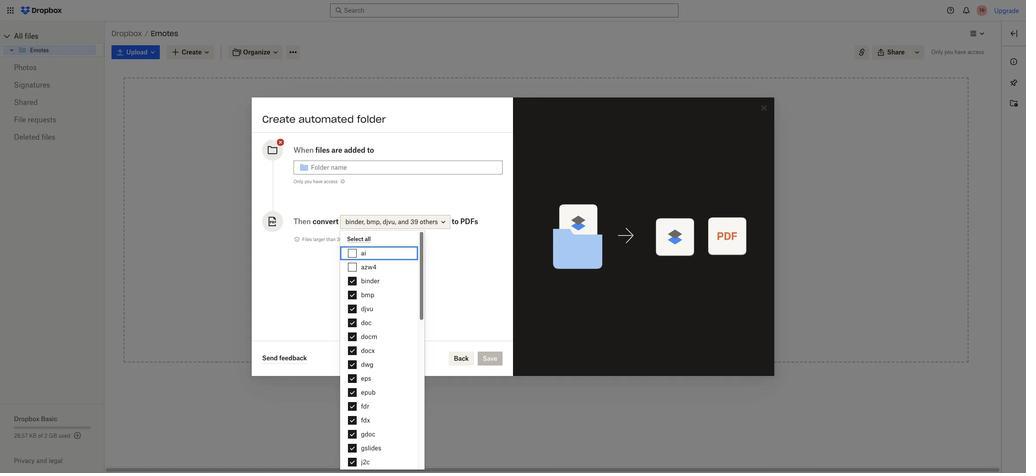 Task type: locate. For each thing, give the bounding box(es) containing it.
emotes down all files
[[30, 47, 49, 53]]

1 horizontal spatial access
[[968, 49, 985, 55]]

fdr
[[361, 403, 370, 411]]

global header element
[[0, 0, 1027, 21]]

signatures link
[[14, 76, 91, 94]]

files for request files
[[519, 289, 532, 296]]

1 vertical spatial access
[[324, 179, 338, 184]]

folder for automated
[[357, 113, 386, 125]]

binder checkbox item
[[340, 275, 418, 289]]

0 vertical spatial have
[[955, 49, 967, 55]]

0 vertical spatial folder
[[357, 113, 386, 125]]

0 horizontal spatial and
[[36, 458, 47, 465]]

checkbox item
[[340, 470, 418, 474]]

have
[[955, 49, 967, 55], [313, 179, 323, 184]]

files right request at the bottom
[[519, 289, 532, 296]]

desktop
[[577, 240, 600, 247]]

fdr checkbox item
[[340, 400, 418, 414]]

import from google drive
[[493, 264, 568, 272]]

binder, bmp, djvu, and 39 others
[[346, 218, 438, 226]]

are
[[332, 146, 343, 155]]

share for share
[[888, 48, 905, 56]]

gslides checkbox item
[[340, 442, 418, 456]]

fdx
[[361, 417, 370, 425]]

and left manage
[[512, 313, 524, 320]]

only inside create automated folder dialog
[[294, 179, 303, 184]]

ways
[[525, 218, 540, 225]]

0 vertical spatial only you have access
[[932, 49, 985, 55]]

1 horizontal spatial from
[[547, 240, 561, 247]]

2
[[44, 433, 48, 440]]

1 horizontal spatial folder
[[529, 240, 546, 247]]

1 vertical spatial folder
[[529, 240, 546, 247]]

0 horizontal spatial you
[[305, 179, 312, 184]]

1 vertical spatial and
[[512, 313, 524, 320]]

2 vertical spatial and
[[36, 458, 47, 465]]

share
[[888, 48, 905, 56], [493, 313, 511, 320]]

folder inside dialog
[[357, 113, 386, 125]]

to left pdfs
[[452, 217, 459, 226]]

files inside button
[[519, 289, 532, 296]]

0 horizontal spatial have
[[313, 179, 323, 184]]

emotes
[[151, 29, 178, 38], [30, 47, 49, 53]]

docm checkbox item
[[340, 330, 418, 344]]

1 vertical spatial you
[[305, 179, 312, 184]]

1 vertical spatial only
[[294, 179, 303, 184]]

the
[[529, 173, 538, 181]]

be
[[367, 237, 373, 242]]

access
[[968, 49, 985, 55], [324, 179, 338, 184]]

of
[[38, 433, 43, 440]]

folder
[[357, 113, 386, 125], [529, 240, 546, 247]]

fdx checkbox item
[[340, 414, 418, 428]]

1 vertical spatial have
[[313, 179, 323, 184]]

j2c checkbox item
[[340, 456, 418, 470]]

docx checkbox item
[[340, 344, 418, 358]]

files left are
[[316, 146, 330, 155]]

0 horizontal spatial dropbox
[[14, 416, 39, 423]]

share and manage button
[[474, 308, 619, 326]]

share inside button
[[493, 313, 511, 320]]

docx
[[361, 347, 375, 355]]

content
[[562, 218, 585, 225]]

access this folder from your desktop
[[493, 240, 600, 247]]

all files
[[14, 32, 38, 41]]

binder,
[[346, 218, 365, 226]]

added
[[344, 146, 366, 155]]

0 vertical spatial share
[[888, 48, 905, 56]]

1 horizontal spatial dropbox
[[112, 29, 142, 38]]

emotes right /
[[151, 29, 178, 38]]

shared
[[14, 98, 38, 107]]

and for privacy and legal
[[36, 458, 47, 465]]

you
[[945, 49, 954, 55], [305, 179, 312, 184]]

all files link
[[14, 29, 105, 43]]

upload,
[[562, 164, 584, 171]]

1 horizontal spatial have
[[955, 49, 967, 55]]

28.57 kb of 2 gb used
[[14, 433, 70, 440]]

folder right this
[[529, 240, 546, 247]]

your
[[563, 240, 575, 247]]

gslides
[[361, 445, 382, 452]]

1 horizontal spatial you
[[945, 49, 954, 55]]

to right here
[[554, 164, 560, 171]]

from right import
[[515, 264, 529, 272]]

share inside button
[[888, 48, 905, 56]]

dropbox up 28.57
[[14, 416, 39, 423]]

and left "39"
[[398, 218, 409, 226]]

and left legal
[[36, 458, 47, 465]]

to right added
[[367, 146, 374, 155]]

dropbox left /
[[112, 29, 142, 38]]

0 horizontal spatial emotes
[[30, 47, 49, 53]]

0 vertical spatial access
[[968, 49, 985, 55]]

1 horizontal spatial only
[[932, 49, 944, 55]]

access
[[493, 240, 515, 247]]

bmp checkbox item
[[340, 289, 418, 303]]

open details pane image
[[1010, 28, 1020, 39]]

and inside button
[[512, 313, 524, 320]]

0 vertical spatial from
[[547, 240, 561, 247]]

files inside drop files here to upload, or use the 'upload' button
[[525, 164, 538, 171]]

emotes inside "all files" tree
[[30, 47, 49, 53]]

1 vertical spatial share
[[493, 313, 511, 320]]

dropbox
[[112, 29, 142, 38], [14, 416, 39, 423]]

1 horizontal spatial and
[[398, 218, 409, 226]]

0 vertical spatial dropbox
[[112, 29, 142, 38]]

when
[[294, 146, 314, 155]]

photos
[[14, 63, 37, 72]]

folder up added
[[357, 113, 386, 125]]

files for drop files here to upload, or use the 'upload' button
[[525, 164, 538, 171]]

1 horizontal spatial only you have access
[[932, 49, 985, 55]]

2 horizontal spatial and
[[512, 313, 524, 320]]

dropbox logo - go to the homepage image
[[17, 3, 65, 17]]

files right all
[[25, 32, 38, 41]]

0 vertical spatial only
[[932, 49, 944, 55]]

0 horizontal spatial access
[[324, 179, 338, 184]]

others
[[420, 218, 438, 226]]

folder for this
[[529, 240, 546, 247]]

1 vertical spatial only you have access
[[294, 179, 338, 184]]

eps
[[361, 375, 372, 383]]

create automated folder
[[262, 113, 386, 125]]

files inside tree
[[25, 32, 38, 41]]

30mb
[[337, 237, 350, 242]]

1 horizontal spatial share
[[888, 48, 905, 56]]

0 horizontal spatial share
[[493, 313, 511, 320]]

1 vertical spatial emotes
[[30, 47, 49, 53]]

doc checkbox item
[[340, 316, 418, 330]]

Folder name text field
[[311, 163, 498, 172]]

docm
[[361, 333, 378, 341]]

djvu
[[361, 306, 374, 313]]

from left your
[[547, 240, 561, 247]]

'upload'
[[540, 173, 563, 181]]

gdoc checkbox item
[[340, 428, 418, 442]]

0 horizontal spatial only you have access
[[294, 179, 338, 184]]

from
[[547, 240, 561, 247], [515, 264, 529, 272]]

0 vertical spatial you
[[945, 49, 954, 55]]

0 horizontal spatial folder
[[357, 113, 386, 125]]

request files
[[493, 289, 532, 296]]

you inside create automated folder dialog
[[305, 179, 312, 184]]

1 horizontal spatial emotes
[[151, 29, 178, 38]]

0 vertical spatial and
[[398, 218, 409, 226]]

files up the
[[525, 164, 538, 171]]

drive
[[553, 264, 568, 272]]

only
[[932, 49, 944, 55], [294, 179, 303, 184]]

bmp,
[[367, 218, 381, 226]]

select all
[[347, 236, 371, 243]]

1 vertical spatial from
[[515, 264, 529, 272]]

files down file requests link
[[42, 133, 55, 142]]

legal
[[49, 458, 63, 465]]

manage
[[525, 313, 549, 320]]

0 horizontal spatial only
[[294, 179, 303, 184]]

access inside create automated folder dialog
[[324, 179, 338, 184]]

folder inside more ways to add content element
[[529, 240, 546, 247]]

1 vertical spatial dropbox
[[14, 416, 39, 423]]



Task type: vqa. For each thing, say whether or not it's contained in the screenshot.
the topmost ONLY YOU HAVE ACCESS
yes



Task type: describe. For each thing, give the bounding box(es) containing it.
djvu,
[[383, 218, 397, 226]]

gdoc
[[361, 431, 376, 438]]

dropbox basic
[[14, 416, 57, 423]]

than
[[327, 237, 336, 242]]

dropbox for dropbox / emotes
[[112, 29, 142, 38]]

ai checkbox item
[[340, 247, 418, 261]]

create automated folder dialog
[[252, 97, 775, 376]]

files for all files
[[25, 32, 38, 41]]

eps checkbox item
[[340, 372, 418, 386]]

azw4
[[361, 264, 377, 271]]

dwg
[[361, 361, 374, 369]]

add
[[549, 218, 560, 225]]

pdfs
[[461, 217, 479, 226]]

doc
[[361, 320, 372, 327]]

all files tree
[[1, 29, 105, 57]]

open activity image
[[1010, 99, 1020, 109]]

files for deleted files
[[42, 133, 55, 142]]

to inside drop files here to upload, or use the 'upload' button
[[554, 164, 560, 171]]

have inside create automated folder dialog
[[313, 179, 323, 184]]

/
[[145, 30, 148, 37]]

file requests
[[14, 116, 56, 124]]

dropbox link
[[112, 28, 142, 39]]

all
[[365, 236, 371, 243]]

get more space image
[[72, 431, 83, 442]]

j2c
[[361, 459, 370, 466]]

automated
[[299, 113, 354, 125]]

then
[[294, 217, 311, 226]]

0 horizontal spatial from
[[515, 264, 529, 272]]

binder
[[361, 278, 380, 285]]

to left add
[[542, 218, 548, 225]]

privacy
[[14, 458, 35, 465]]

files are added to
[[316, 146, 374, 155]]

more ways to add content element
[[472, 217, 621, 334]]

emotes link
[[18, 45, 96, 55]]

basic
[[41, 416, 57, 423]]

this
[[516, 240, 527, 247]]

folder permissions image
[[340, 178, 347, 185]]

or
[[510, 173, 515, 181]]

converted
[[374, 237, 394, 242]]

not
[[360, 237, 366, 242]]

open pinned items image
[[1010, 78, 1020, 88]]

bmp
[[361, 292, 375, 299]]

0 vertical spatial emotes
[[151, 29, 178, 38]]

import
[[493, 264, 514, 272]]

djvu checkbox item
[[340, 303, 418, 316]]

azw4 checkbox item
[[340, 261, 418, 275]]

28.57
[[14, 433, 28, 440]]

dropbox / emotes
[[112, 29, 178, 38]]

file
[[14, 116, 26, 124]]

kb
[[29, 433, 37, 440]]

signatures
[[14, 81, 50, 89]]

files larger than 30mb will not be converted
[[303, 237, 394, 242]]

39
[[411, 218, 419, 226]]

photos link
[[14, 59, 91, 76]]

more ways to add content
[[508, 218, 585, 225]]

shared link
[[14, 94, 91, 111]]

larger
[[313, 237, 325, 242]]

file requests link
[[14, 111, 91, 129]]

select
[[347, 236, 364, 243]]

to pdfs
[[452, 217, 479, 226]]

only you have access inside create automated folder dialog
[[294, 179, 338, 184]]

share button
[[873, 45, 911, 59]]

create
[[262, 113, 296, 125]]

drop files here to upload, or use the 'upload' button
[[509, 164, 584, 181]]

and inside 'popup button'
[[398, 218, 409, 226]]

share for share and manage
[[493, 313, 511, 320]]

request
[[493, 289, 518, 296]]

request files button
[[474, 284, 619, 301]]

dropbox for dropbox basic
[[14, 416, 39, 423]]

used
[[58, 433, 70, 440]]

binder, bmp, djvu, and 39 others button
[[341, 215, 450, 229]]

use
[[517, 173, 527, 181]]

deleted
[[14, 133, 40, 142]]

upgrade
[[995, 7, 1020, 14]]

privacy and legal
[[14, 458, 63, 465]]

ai
[[361, 250, 366, 257]]

epub checkbox item
[[340, 386, 418, 400]]

button
[[564, 173, 584, 181]]

all
[[14, 32, 23, 41]]

will
[[351, 237, 358, 242]]

open information panel image
[[1010, 57, 1020, 67]]

deleted files
[[14, 133, 55, 142]]

and for share and manage
[[512, 313, 524, 320]]

more
[[508, 218, 524, 225]]

privacy and legal link
[[14, 458, 105, 465]]

gb
[[49, 433, 57, 440]]

files inside create automated folder dialog
[[316, 146, 330, 155]]

dwg checkbox item
[[340, 358, 418, 372]]

convert
[[313, 217, 339, 226]]

files
[[303, 237, 312, 242]]

here
[[539, 164, 553, 171]]

epub
[[361, 389, 376, 397]]

drop
[[509, 164, 524, 171]]

share and manage
[[493, 313, 549, 320]]

upgrade link
[[995, 7, 1020, 14]]

deleted files link
[[14, 129, 91, 146]]

google
[[531, 264, 551, 272]]



